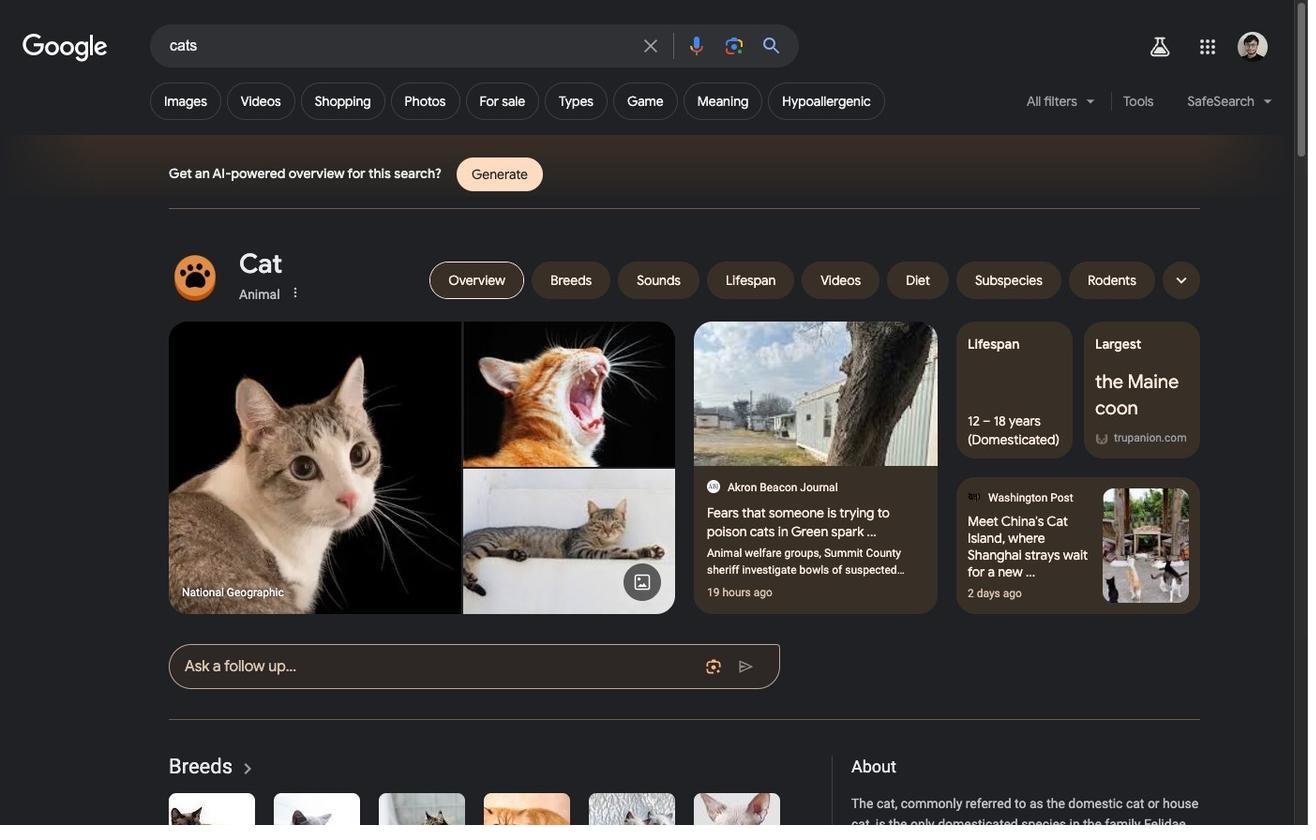 Task type: describe. For each thing, give the bounding box(es) containing it.
send image
[[738, 658, 755, 675]]

cat | breeds, origins, history, body types, senses, behavior ... image
[[463, 322, 675, 467]]

Ask a follow up... text field
[[185, 648, 697, 685]]

4 tab from the left
[[707, 262, 795, 299]]

7 tab from the left
[[956, 262, 1061, 299]]

8 tab from the left
[[1069, 262, 1155, 299]]

1 vertical spatial web result image image
[[1103, 489, 1189, 603]]

google image
[[23, 34, 109, 62]]

search by voice image
[[685, 35, 708, 57]]

6 tab from the left
[[887, 262, 949, 299]]

0 vertical spatial web result image image
[[694, 322, 938, 466]]

1 tab from the left
[[430, 262, 524, 299]]

cat - wikipedia image
[[463, 469, 675, 614]]



Task type: vqa. For each thing, say whether or not it's contained in the screenshot.
search
no



Task type: locate. For each thing, give the bounding box(es) containing it.
3 tab from the left
[[618, 262, 699, 299]]

domestic cat image
[[169, 322, 461, 614]]

1 horizontal spatial web result image image
[[1103, 489, 1189, 603]]

2 tab from the left
[[532, 262, 611, 299]]

1 horizontal spatial heading
[[851, 756, 1200, 778]]

web result image image
[[694, 322, 938, 466], [1103, 489, 1189, 603]]

more options image
[[286, 283, 304, 302], [287, 285, 302, 300]]

None search field
[[0, 23, 799, 68]]

list
[[169, 793, 952, 825]]

search labs image
[[1148, 36, 1171, 58]]

search by image image
[[723, 35, 745, 57]]

0 horizontal spatial heading
[[239, 248, 283, 281]]

Search text field
[[170, 36, 628, 59]]

heading
[[239, 248, 283, 281], [851, 756, 1200, 778]]

0 vertical spatial heading
[[239, 248, 283, 281]]

tab
[[430, 262, 524, 299], [532, 262, 611, 299], [618, 262, 699, 299], [707, 262, 795, 299], [802, 262, 880, 299], [887, 262, 949, 299], [956, 262, 1061, 299], [1069, 262, 1155, 299]]

5 tab from the left
[[802, 262, 880, 299]]

tab list
[[169, 248, 1200, 361]]

1 vertical spatial heading
[[851, 756, 1200, 778]]

0 horizontal spatial web result image image
[[694, 322, 938, 466]]



